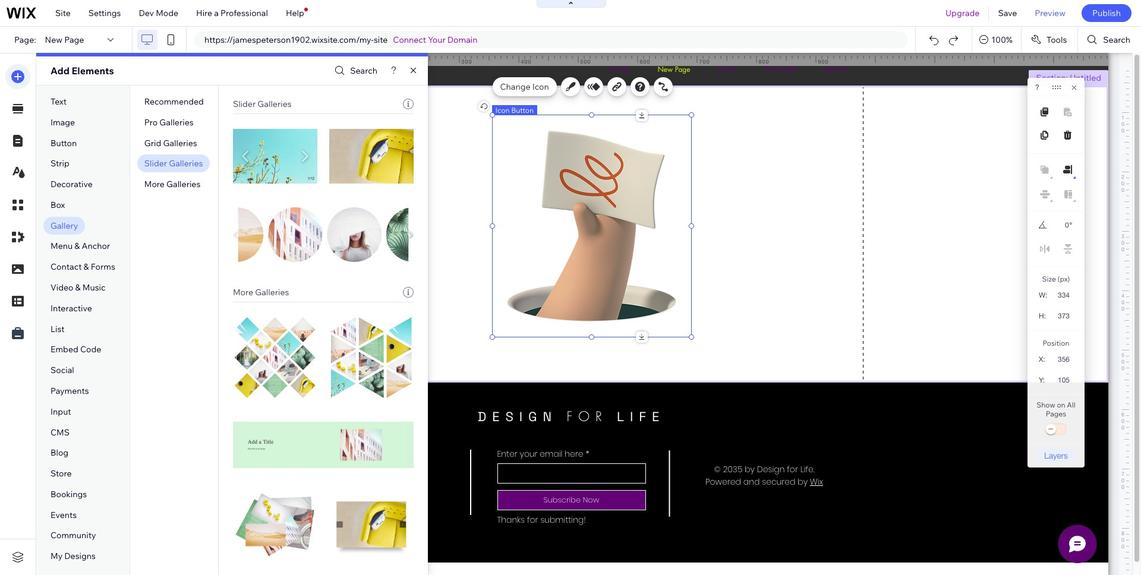 Task type: locate. For each thing, give the bounding box(es) containing it.
section: untitled
[[1037, 73, 1102, 83]]

0 horizontal spatial search
[[350, 65, 378, 76]]

new page
[[45, 34, 84, 45]]

0 vertical spatial more galleries
[[144, 179, 201, 190]]

slider galleries
[[233, 99, 292, 109], [144, 158, 203, 169]]

& for video
[[75, 283, 81, 293]]

0 horizontal spatial search button
[[332, 62, 378, 79]]

& left forms
[[84, 262, 89, 273]]

search
[[1104, 34, 1131, 45], [350, 65, 378, 76]]

1 horizontal spatial more galleries
[[233, 287, 289, 298]]

1 vertical spatial slider galleries
[[144, 158, 203, 169]]

untitled
[[1071, 73, 1102, 83]]

0 horizontal spatial icon
[[496, 106, 510, 115]]

& for contact
[[84, 262, 89, 273]]

video & music
[[51, 283, 106, 293]]

site
[[374, 34, 388, 45]]

forms
[[91, 262, 115, 273]]

1 horizontal spatial slider
[[233, 99, 256, 109]]

button
[[512, 106, 534, 115], [51, 138, 77, 148]]

show
[[1037, 401, 1056, 410]]

1 vertical spatial more
[[233, 287, 253, 298]]

upgrade
[[946, 8, 980, 18]]

1 vertical spatial search button
[[332, 62, 378, 79]]

2 vertical spatial &
[[75, 283, 81, 293]]

1 vertical spatial more galleries
[[233, 287, 289, 298]]

all
[[1068, 401, 1076, 410]]

1 horizontal spatial search button
[[1079, 27, 1142, 53]]

1 vertical spatial &
[[84, 262, 89, 273]]

decorative
[[51, 179, 93, 190]]

1 horizontal spatial slider galleries
[[233, 99, 292, 109]]

icon down change
[[496, 106, 510, 115]]

? button
[[1036, 83, 1040, 92]]

menu
[[51, 241, 73, 252]]

0 vertical spatial icon
[[533, 81, 549, 92]]

pages
[[1047, 410, 1067, 419]]

recommended
[[144, 96, 204, 107]]

500
[[581, 58, 591, 65]]

& right video
[[75, 283, 81, 293]]

& right menu
[[75, 241, 80, 252]]

interactive
[[51, 303, 92, 314]]

domain
[[448, 34, 478, 45]]

0 vertical spatial &
[[75, 241, 80, 252]]

pro
[[144, 117, 158, 128]]

0 vertical spatial button
[[512, 106, 534, 115]]

1 horizontal spatial more
[[233, 287, 253, 298]]

hire a professional
[[196, 8, 268, 18]]

preview button
[[1027, 0, 1075, 26]]

0 vertical spatial search button
[[1079, 27, 1142, 53]]

on
[[1058, 401, 1066, 410]]

h:
[[1040, 312, 1047, 321]]

switch
[[1045, 422, 1069, 438]]

my
[[51, 551, 63, 562]]

more galleries
[[144, 179, 201, 190], [233, 287, 289, 298]]

button down image
[[51, 138, 77, 148]]

None text field
[[1052, 287, 1075, 303], [1052, 351, 1075, 368], [1051, 372, 1075, 388], [1052, 287, 1075, 303], [1052, 351, 1075, 368], [1051, 372, 1075, 388]]

slider
[[233, 99, 256, 109], [144, 158, 167, 169]]

100%
[[992, 34, 1013, 45]]

size (px)
[[1043, 275, 1071, 284]]

0 horizontal spatial button
[[51, 138, 77, 148]]

1 horizontal spatial search
[[1104, 34, 1131, 45]]

section:
[[1037, 73, 1069, 83]]

search button
[[1079, 27, 1142, 53], [332, 62, 378, 79]]

0 vertical spatial search
[[1104, 34, 1131, 45]]

0 vertical spatial more
[[144, 179, 165, 190]]

1 horizontal spatial icon
[[533, 81, 549, 92]]

0 horizontal spatial more galleries
[[144, 179, 201, 190]]

show on all pages
[[1037, 401, 1076, 419]]

galleries
[[258, 99, 292, 109], [160, 117, 194, 128], [163, 138, 197, 148], [169, 158, 203, 169], [167, 179, 201, 190], [255, 287, 289, 298]]

?
[[1036, 83, 1040, 92]]

1 vertical spatial button
[[51, 138, 77, 148]]

grid galleries
[[144, 138, 197, 148]]

°
[[1070, 221, 1073, 230]]

0 horizontal spatial more
[[144, 179, 165, 190]]

community
[[51, 531, 96, 541]]

more
[[144, 179, 165, 190], [233, 287, 253, 298]]

tools
[[1047, 34, 1068, 45]]

events
[[51, 510, 77, 521]]

search down publish
[[1104, 34, 1131, 45]]

1 vertical spatial icon
[[496, 106, 510, 115]]

search button down publish
[[1079, 27, 1142, 53]]

save
[[999, 8, 1018, 18]]

None text field
[[1054, 218, 1070, 233], [1053, 308, 1075, 324], [1054, 218, 1070, 233], [1053, 308, 1075, 324]]

elements
[[72, 65, 114, 77]]

professional
[[221, 8, 268, 18]]

search down site
[[350, 65, 378, 76]]

900
[[819, 58, 829, 65]]

save button
[[990, 0, 1027, 26]]

w:
[[1040, 291, 1048, 300]]

icon right change
[[533, 81, 549, 92]]

designs
[[64, 551, 96, 562]]

&
[[75, 241, 80, 252], [84, 262, 89, 273], [75, 283, 81, 293]]

1 vertical spatial slider
[[144, 158, 167, 169]]

icon
[[533, 81, 549, 92], [496, 106, 510, 115]]

search button down https://jamespeterson1902.wixsite.com/my-site connect your domain
[[332, 62, 378, 79]]

https://jamespeterson1902.wixsite.com/my-
[[205, 34, 374, 45]]

button down change icon
[[512, 106, 534, 115]]



Task type: vqa. For each thing, say whether or not it's contained in the screenshot.
Lottie Lottie
no



Task type: describe. For each thing, give the bounding box(es) containing it.
menu & anchor
[[51, 241, 110, 252]]

publish
[[1093, 8, 1122, 18]]

x:
[[1040, 356, 1046, 364]]

dev mode
[[139, 8, 178, 18]]

add
[[51, 65, 70, 77]]

embed code
[[51, 345, 101, 355]]

input
[[51, 407, 71, 417]]

anchor
[[82, 241, 110, 252]]

0 horizontal spatial slider galleries
[[144, 158, 203, 169]]

& for menu
[[75, 241, 80, 252]]

settings
[[89, 8, 121, 18]]

store
[[51, 469, 72, 479]]

box
[[51, 200, 65, 210]]

preview
[[1036, 8, 1066, 18]]

(px)
[[1058, 275, 1071, 284]]

a
[[214, 8, 219, 18]]

grid
[[144, 138, 161, 148]]

layers
[[1045, 451, 1069, 461]]

gallery
[[51, 220, 78, 231]]

700
[[700, 58, 710, 65]]

code
[[80, 345, 101, 355]]

mode
[[156, 8, 178, 18]]

music
[[83, 283, 106, 293]]

size
[[1043, 275, 1057, 284]]

y:
[[1040, 376, 1046, 385]]

image
[[51, 117, 75, 128]]

social
[[51, 365, 74, 376]]

video
[[51, 283, 73, 293]]

400
[[521, 58, 532, 65]]

list
[[51, 324, 65, 335]]

contact & forms
[[51, 262, 115, 273]]

https://jamespeterson1902.wixsite.com/my-site connect your domain
[[205, 34, 478, 45]]

icon button
[[496, 106, 534, 115]]

payments
[[51, 386, 89, 397]]

100% button
[[973, 27, 1022, 53]]

my designs
[[51, 551, 96, 562]]

blog
[[51, 448, 68, 459]]

pro galleries
[[144, 117, 194, 128]]

layers button
[[1038, 450, 1076, 462]]

help
[[286, 8, 304, 18]]

dev
[[139, 8, 154, 18]]

800
[[759, 58, 770, 65]]

strip
[[51, 158, 69, 169]]

cms
[[51, 427, 70, 438]]

change icon
[[500, 81, 549, 92]]

0 horizontal spatial slider
[[144, 158, 167, 169]]

add elements
[[51, 65, 114, 77]]

page
[[64, 34, 84, 45]]

embed
[[51, 345, 78, 355]]

your
[[428, 34, 446, 45]]

position
[[1043, 339, 1070, 348]]

contact
[[51, 262, 82, 273]]

hire
[[196, 8, 212, 18]]

1 horizontal spatial button
[[512, 106, 534, 115]]

text
[[51, 96, 67, 107]]

change
[[500, 81, 531, 92]]

site
[[55, 8, 71, 18]]

0 vertical spatial slider galleries
[[233, 99, 292, 109]]

tools button
[[1022, 27, 1078, 53]]

1 vertical spatial search
[[350, 65, 378, 76]]

new
[[45, 34, 62, 45]]

bookings
[[51, 489, 87, 500]]

600
[[640, 58, 651, 65]]

0 vertical spatial slider
[[233, 99, 256, 109]]

connect
[[393, 34, 427, 45]]

300
[[462, 58, 473, 65]]

publish button
[[1082, 4, 1132, 22]]



